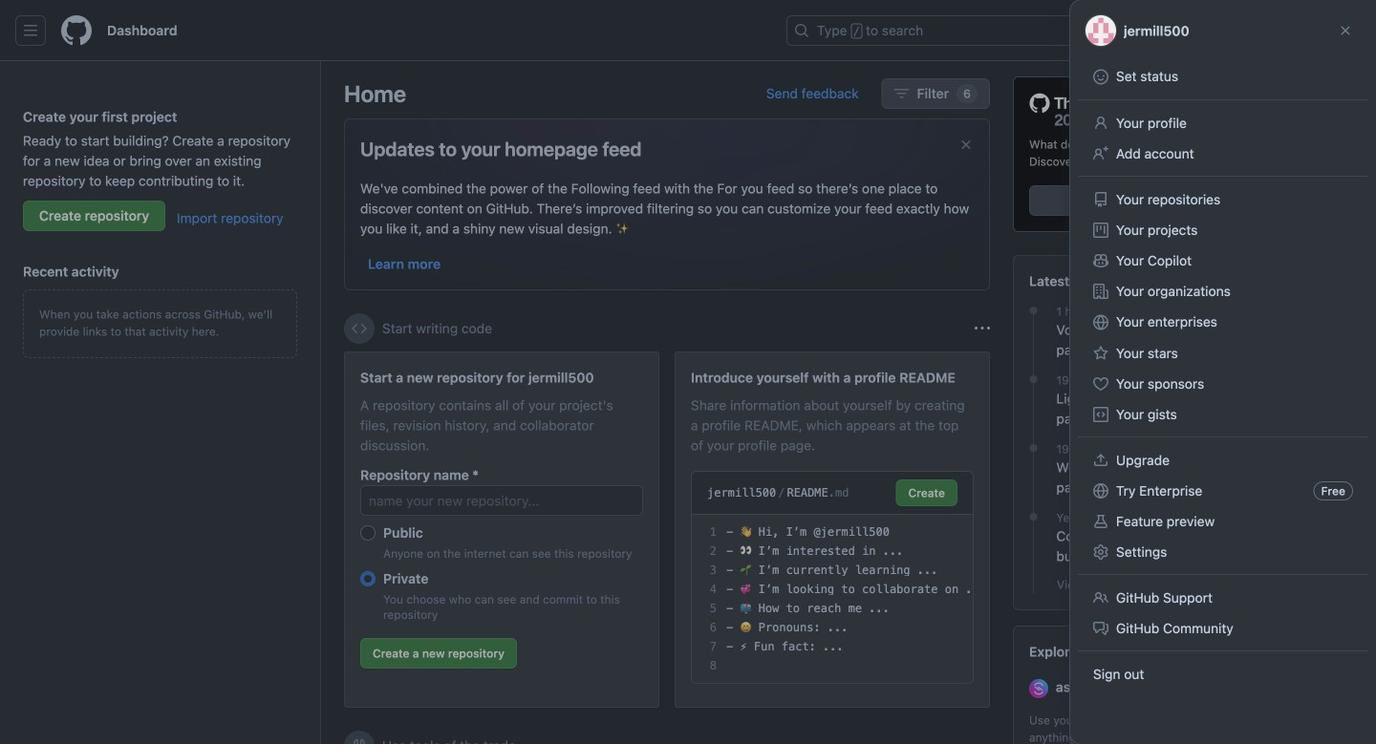 Task type: locate. For each thing, give the bounding box(es) containing it.
1 vertical spatial dot fill image
[[1026, 509, 1041, 525]]

2 dot fill image from the top
[[1026, 372, 1041, 387]]

homepage image
[[61, 15, 92, 46]]

0 vertical spatial dot fill image
[[1026, 303, 1041, 318]]

explore repositories navigation
[[1013, 626, 1353, 744]]

0 vertical spatial dot fill image
[[1026, 441, 1041, 456]]

dot fill image
[[1026, 303, 1041, 318], [1026, 372, 1041, 387]]

explore element
[[1013, 76, 1353, 744]]

triangle down image
[[1180, 23, 1195, 38]]

plus image
[[1157, 23, 1173, 38]]

1 vertical spatial dot fill image
[[1026, 372, 1041, 387]]

dot fill image
[[1026, 441, 1041, 456], [1026, 509, 1041, 525]]



Task type: describe. For each thing, give the bounding box(es) containing it.
command palette image
[[1098, 23, 1113, 38]]

account element
[[0, 61, 321, 744]]

1 dot fill image from the top
[[1026, 303, 1041, 318]]

2 dot fill image from the top
[[1026, 509, 1041, 525]]

1 dot fill image from the top
[[1026, 441, 1041, 456]]



Task type: vqa. For each thing, say whether or not it's contained in the screenshot.
Explore more → link
no



